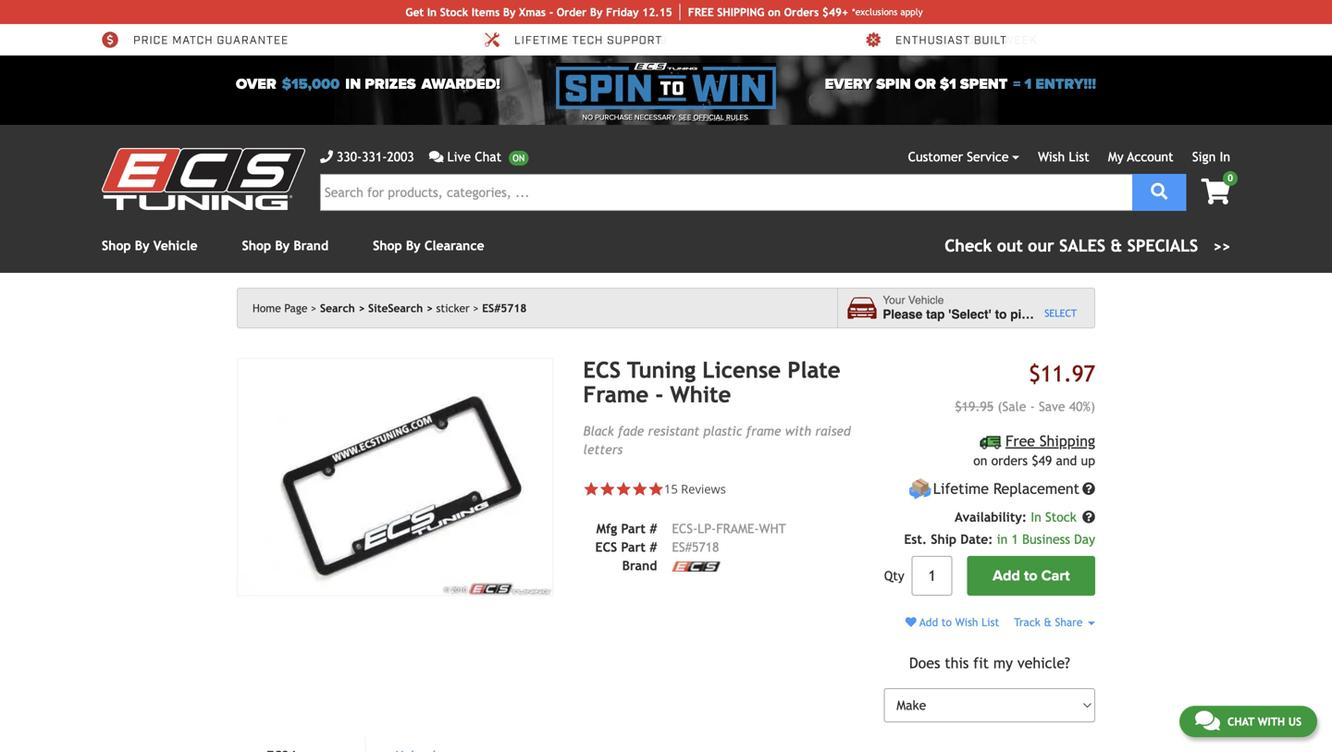 Task type: describe. For each thing, give the bounding box(es) containing it.
customer service button
[[908, 147, 1020, 167]]

15
[[664, 481, 678, 497]]

ecs inside ecs tuning license plate frame - white
[[583, 357, 621, 383]]

vehicle?
[[1018, 655, 1071, 672]]

0
[[1228, 173, 1233, 183]]

330-331-2003
[[337, 149, 414, 164]]

enthusiast
[[896, 33, 971, 48]]

free shipping over $49
[[515, 33, 668, 48]]

built
[[974, 33, 1008, 48]]

shop for shop by brand
[[242, 238, 271, 253]]

items
[[472, 6, 500, 19]]

wht
[[759, 521, 786, 536]]

ecs-lp-frame-wht ecs part #
[[596, 521, 786, 555]]

ecs tuning 'spin to win' contest logo image
[[556, 63, 776, 109]]

heart image
[[906, 617, 917, 628]]

get in stock items by xmas - order by friday 12.15
[[406, 6, 672, 19]]

shop by vehicle link
[[102, 238, 198, 253]]

2 star image from the left
[[600, 481, 616, 497]]

add for add to wish list
[[920, 616, 939, 629]]

add to wish list
[[917, 616, 1000, 629]]

est. ship date: in 1 business day
[[904, 532, 1096, 547]]

0 horizontal spatial -
[[549, 6, 553, 19]]

select link
[[1045, 306, 1077, 321]]

1 horizontal spatial list
[[1069, 149, 1090, 164]]

price match guarantee
[[133, 33, 289, 48]]

11.97
[[1041, 361, 1096, 387]]

black
[[583, 424, 614, 438]]

shipping inside free shipping on orders $49 and up
[[1040, 432, 1096, 450]]

2
[[169, 33, 176, 48]]

save
[[1039, 399, 1066, 414]]

in for get
[[427, 6, 437, 19]]

specials
[[1128, 236, 1199, 255]]

support
[[607, 33, 663, 48]]

apply
[[901, 6, 923, 17]]

comments image for live
[[429, 150, 444, 163]]

2003
[[387, 149, 414, 164]]

my
[[994, 655, 1013, 672]]

over
[[609, 33, 641, 48]]

or
[[915, 76, 936, 93]]

shop by clearance link
[[373, 238, 484, 253]]

qty
[[884, 569, 905, 584]]

add to cart
[[993, 567, 1070, 585]]

a
[[1039, 307, 1046, 322]]

order
[[557, 6, 587, 19]]

# inside ecs-lp-frame-wht ecs part #
[[650, 540, 657, 555]]

331-
[[362, 149, 387, 164]]

in for availability:
[[1031, 510, 1042, 525]]

pick
[[1011, 307, 1036, 322]]

fit
[[974, 655, 989, 672]]

0 horizontal spatial on
[[768, 6, 781, 19]]

question circle image
[[1083, 511, 1096, 524]]

3 star image from the left
[[616, 481, 632, 497]]

ping
[[740, 6, 765, 19]]

guarantee
[[217, 33, 289, 48]]

cart
[[1042, 567, 1070, 585]]

by for shop by brand
[[275, 238, 290, 253]]

search
[[320, 302, 355, 315]]

es#5718
[[482, 302, 527, 315]]

comments image for chat
[[1195, 710, 1220, 732]]

ship
[[717, 6, 740, 19]]

select
[[1045, 308, 1077, 319]]

match
[[172, 33, 213, 48]]

customer service
[[908, 149, 1009, 164]]

million
[[180, 33, 229, 48]]

0 horizontal spatial in
[[345, 76, 361, 93]]

ecs tuning license plate frame - white
[[583, 357, 841, 408]]

add to cart button
[[968, 556, 1096, 596]]

$49+
[[823, 6, 849, 19]]

stock for availability:
[[1046, 510, 1077, 525]]

brand for es# 5718 brand
[[622, 558, 657, 573]]

frame
[[746, 424, 781, 438]]

enthusiast built
[[896, 33, 1008, 48]]

$49 inside free shipping on orders $49 and up
[[1032, 454, 1052, 468]]

over 2 million parts
[[133, 33, 271, 48]]

shop by brand link
[[242, 238, 329, 253]]

reviews
[[681, 481, 726, 497]]

& for track
[[1044, 616, 1052, 629]]

shipping 7 days/week
[[896, 33, 1038, 48]]

availability: in stock
[[955, 510, 1081, 525]]

in for sign
[[1220, 149, 1231, 164]]

sales & specials
[[1060, 236, 1199, 255]]

es#
[[672, 540, 692, 555]]

0 link
[[1187, 171, 1238, 206]]

brand for shop by brand
[[294, 238, 329, 253]]

track & share button
[[1014, 616, 1096, 629]]

wish list link
[[1038, 149, 1090, 164]]

1 # from the top
[[650, 521, 657, 536]]

see
[[679, 113, 692, 122]]

*exclusions apply link
[[852, 5, 923, 19]]

over $15,000 in prizes
[[236, 76, 416, 93]]

lifetime tech support link
[[483, 31, 663, 48]]

tap
[[926, 307, 945, 322]]

0 vertical spatial $49
[[645, 33, 668, 48]]

free for shipping
[[515, 33, 545, 48]]

free ship ping on orders $49+ *exclusions apply
[[688, 6, 923, 19]]

mfg
[[596, 521, 617, 536]]

this
[[945, 655, 969, 672]]

sign
[[1193, 149, 1216, 164]]

0 vertical spatial wish
[[1038, 149, 1065, 164]]

free shipping over $49 link
[[483, 31, 668, 48]]

es# 5718 brand
[[622, 540, 719, 573]]

2 horizontal spatial -
[[1031, 399, 1035, 414]]

your vehicle please tap 'select' to pick a vehicle
[[883, 294, 1093, 322]]

plastic
[[704, 424, 742, 438]]

white
[[670, 382, 731, 408]]

free for shipping
[[1006, 432, 1036, 450]]

0 vertical spatial chat
[[475, 149, 502, 164]]

0 horizontal spatial wish
[[956, 616, 979, 629]]

with inside the black fade resistant plastic frame with raised letters
[[785, 424, 812, 438]]

ecs inside ecs-lp-frame-wht ecs part #
[[596, 540, 617, 555]]

lifetime tech support
[[515, 33, 663, 48]]

black fade resistant plastic frame with raised letters
[[583, 424, 851, 457]]

$15,000
[[282, 76, 340, 93]]

shipping inside "link"
[[896, 33, 953, 48]]

clearance
[[425, 238, 484, 253]]

track
[[1014, 616, 1041, 629]]



Task type: vqa. For each thing, say whether or not it's contained in the screenshot.
SHOP corresponding to Shop By Vehicle
yes



Task type: locate. For each thing, give the bounding box(es) containing it.
part inside ecs-lp-frame-wht ecs part #
[[621, 540, 646, 555]]

$1
[[940, 76, 957, 93]]

raised
[[816, 424, 851, 438]]

shopping cart image
[[1202, 179, 1231, 205]]

0 horizontal spatial shipping
[[896, 33, 953, 48]]

question circle image
[[1083, 483, 1096, 496]]

free
[[688, 6, 714, 19]]

es#5718 - ecs-lp-frame-wht - ecs tuning license plate frame - white - black fade resistant plastic frame with raised letters - ecs - audi bmw volkswagen mercedes benz mini porsche image
[[237, 358, 554, 596]]

with right frame
[[785, 424, 812, 438]]

1 right =
[[1025, 76, 1032, 93]]

0 horizontal spatial over
[[133, 33, 165, 48]]

1 down availability: in stock
[[1012, 532, 1019, 547]]

ecs
[[583, 357, 621, 383], [596, 540, 617, 555]]

to for add to wish list
[[942, 616, 952, 629]]

1 vertical spatial vehicle
[[909, 294, 944, 307]]

lifetime replacement
[[934, 480, 1080, 498]]

and
[[1056, 454, 1077, 468]]

0 vertical spatial vehicle
[[153, 238, 198, 253]]

0 vertical spatial list
[[1069, 149, 1090, 164]]

spin
[[877, 76, 911, 93]]

1 horizontal spatial shop
[[242, 238, 271, 253]]

spent
[[960, 76, 1008, 93]]

every
[[825, 76, 873, 93]]

shipping
[[896, 33, 953, 48], [1040, 432, 1096, 450]]

to inside button
[[1024, 567, 1038, 585]]

star image up mfg
[[600, 481, 616, 497]]

0 vertical spatial in
[[345, 76, 361, 93]]

0 vertical spatial #
[[650, 521, 657, 536]]

shop by clearance
[[373, 238, 484, 253]]

1 horizontal spatial in
[[997, 532, 1008, 547]]

by for shop by clearance
[[406, 238, 421, 253]]

$49
[[645, 33, 668, 48], [1032, 454, 1052, 468]]

lifetime down get in stock items by xmas - order by friday 12.15
[[515, 33, 569, 48]]

0 horizontal spatial chat
[[475, 149, 502, 164]]

1 shop from the left
[[102, 238, 131, 253]]

xmas
[[519, 6, 546, 19]]

shop by vehicle
[[102, 238, 198, 253]]

star image left star icon
[[616, 481, 632, 497]]

orders
[[784, 6, 819, 19]]

- right xmas
[[549, 6, 553, 19]]

1 vertical spatial part
[[621, 540, 646, 555]]

ecs left the tuning
[[583, 357, 621, 383]]

- up the resistant
[[655, 382, 664, 408]]

stock up business on the right bottom of the page
[[1046, 510, 1077, 525]]

# left the es#
[[650, 540, 657, 555]]

stock
[[440, 6, 468, 19], [1046, 510, 1077, 525]]

1 horizontal spatial on
[[974, 454, 988, 468]]

1 star image from the left
[[583, 481, 600, 497]]

0 vertical spatial with
[[785, 424, 812, 438]]

in up business on the right bottom of the page
[[1031, 510, 1042, 525]]

$19.95 (sale - save 40%)
[[955, 399, 1096, 414]]

availability:
[[955, 510, 1027, 525]]

star image
[[648, 481, 664, 497]]

vehicle inside your vehicle please tap 'select' to pick a vehicle
[[909, 294, 944, 307]]

0 vertical spatial lifetime
[[515, 33, 569, 48]]

frame-
[[716, 521, 759, 536]]

over 2 million parts link
[[102, 31, 271, 48]]

$49 left and
[[1032, 454, 1052, 468]]

lifetime for lifetime tech support
[[515, 33, 569, 48]]

1 horizontal spatial vehicle
[[909, 294, 944, 307]]

sign in link
[[1193, 149, 1231, 164]]

shop for shop by vehicle
[[102, 238, 131, 253]]

rules
[[726, 113, 748, 122]]

shipping up and
[[1040, 432, 1096, 450]]

over for over 2 million parts
[[133, 33, 165, 48]]

1 vertical spatial on
[[974, 454, 988, 468]]

over for over $15,000 in prizes
[[236, 76, 276, 93]]

vehicle down ecs tuning image
[[153, 238, 198, 253]]

0 horizontal spatial brand
[[294, 238, 329, 253]]

comments image left chat with us
[[1195, 710, 1220, 732]]

by right order
[[590, 6, 603, 19]]

part down mfg part #
[[621, 540, 646, 555]]

comments image inside chat with us link
[[1195, 710, 1220, 732]]

my
[[1108, 149, 1124, 164]]

0 vertical spatial &
[[1111, 236, 1123, 255]]

orders
[[992, 454, 1028, 468]]

0 vertical spatial brand
[[294, 238, 329, 253]]

free down xmas
[[515, 33, 545, 48]]

0 horizontal spatial shop
[[102, 238, 131, 253]]

1 vertical spatial ecs
[[596, 540, 617, 555]]

chat right live
[[475, 149, 502, 164]]

0 vertical spatial shipping
[[896, 33, 953, 48]]

0 vertical spatial ecs
[[583, 357, 621, 383]]

# left ecs-
[[650, 521, 657, 536]]

my account link
[[1108, 149, 1174, 164]]

0 horizontal spatial in
[[427, 6, 437, 19]]

0 horizontal spatial list
[[982, 616, 1000, 629]]

1 vertical spatial comments image
[[1195, 710, 1220, 732]]

in
[[345, 76, 361, 93], [997, 532, 1008, 547]]

by left "clearance"
[[406, 238, 421, 253]]

prizes
[[365, 76, 416, 93]]

1 horizontal spatial with
[[1258, 715, 1285, 728]]

ecs tuning image
[[102, 148, 305, 210]]

shipping down apply
[[896, 33, 953, 48]]

live chat link
[[429, 147, 529, 167]]

chat with us
[[1228, 715, 1302, 728]]

this product is lifetime replacement eligible image
[[909, 478, 932, 501]]

1 vertical spatial free
[[1006, 432, 1036, 450]]

tech
[[572, 33, 604, 48]]

by for shop by vehicle
[[135, 238, 150, 253]]

1 horizontal spatial stock
[[1046, 510, 1077, 525]]

to left cart
[[1024, 567, 1038, 585]]

-
[[549, 6, 553, 19], [655, 382, 664, 408], [1031, 399, 1035, 414]]

$49 down the 12.15
[[645, 33, 668, 48]]

add
[[993, 567, 1021, 585], [920, 616, 939, 629]]

0 vertical spatial add
[[993, 567, 1021, 585]]

1 horizontal spatial to
[[995, 307, 1007, 322]]

necessary.
[[635, 113, 677, 122]]

1 vertical spatial wish
[[956, 616, 979, 629]]

license
[[703, 357, 781, 383]]

0 horizontal spatial $49
[[645, 33, 668, 48]]

on right ping in the right of the page
[[768, 6, 781, 19]]

2 horizontal spatial to
[[1024, 567, 1038, 585]]

2 part from the top
[[621, 540, 646, 555]]

every spin or $1 spent = 1 entry!!!
[[825, 76, 1097, 93]]

0 vertical spatial comments image
[[429, 150, 444, 163]]

& right sales
[[1111, 236, 1123, 255]]

0 horizontal spatial add
[[920, 616, 939, 629]]

add right heart image
[[920, 616, 939, 629]]

to for add to cart
[[1024, 567, 1038, 585]]

1 vertical spatial with
[[1258, 715, 1285, 728]]

0 horizontal spatial stock
[[440, 6, 468, 19]]

your
[[883, 294, 905, 307]]

2 # from the top
[[650, 540, 657, 555]]

add down est. ship date: in 1 business day
[[993, 567, 1021, 585]]

price
[[133, 33, 169, 48]]

1 horizontal spatial &
[[1111, 236, 1123, 255]]

0 vertical spatial part
[[621, 521, 646, 536]]

chat with us link
[[1180, 706, 1318, 738]]

0 vertical spatial free
[[515, 33, 545, 48]]

chat left us
[[1228, 715, 1255, 728]]

2 horizontal spatial shop
[[373, 238, 402, 253]]

1 part from the top
[[621, 521, 646, 536]]

live chat
[[447, 149, 502, 164]]

wish up this
[[956, 616, 979, 629]]

1 vertical spatial to
[[1024, 567, 1038, 585]]

no
[[582, 113, 593, 122]]

free
[[515, 33, 545, 48], [1006, 432, 1036, 450]]

& for sales
[[1111, 236, 1123, 255]]

Search text field
[[320, 174, 1133, 211]]

with left us
[[1258, 715, 1285, 728]]

replacement
[[994, 480, 1080, 498]]

1 vertical spatial over
[[236, 76, 276, 93]]

0 horizontal spatial vehicle
[[153, 238, 198, 253]]

1 horizontal spatial in
[[1031, 510, 1042, 525]]

0 horizontal spatial 1
[[1012, 532, 1019, 547]]

2 horizontal spatial in
[[1220, 149, 1231, 164]]

star image
[[583, 481, 600, 497], [600, 481, 616, 497], [616, 481, 632, 497], [632, 481, 648, 497]]

sign in
[[1193, 149, 1231, 164]]

vehicle
[[153, 238, 198, 253], [909, 294, 944, 307]]

2 vertical spatial in
[[1031, 510, 1042, 525]]

by down ecs tuning image
[[135, 238, 150, 253]]

12.15
[[642, 6, 672, 19]]

on down free shipping 'image' on the right bottom
[[974, 454, 988, 468]]

plate
[[788, 357, 841, 383]]

est.
[[904, 532, 927, 547]]

1 horizontal spatial over
[[236, 76, 276, 93]]

brand down mfg part #
[[622, 558, 657, 573]]

on inside free shipping on orders $49 and up
[[974, 454, 988, 468]]

add for add to cart
[[993, 567, 1021, 585]]

2 vertical spatial to
[[942, 616, 952, 629]]

to inside your vehicle please tap 'select' to pick a vehicle
[[995, 307, 1007, 322]]

sitesearch
[[368, 302, 423, 315]]

1 horizontal spatial brand
[[622, 558, 657, 573]]

2 shop from the left
[[242, 238, 271, 253]]

entry!!!
[[1036, 76, 1097, 93]]

does this fit my vehicle?
[[909, 655, 1071, 672]]

free up orders
[[1006, 432, 1036, 450]]

1 vertical spatial $49
[[1032, 454, 1052, 468]]

in right get
[[427, 6, 437, 19]]

1 horizontal spatial 1
[[1025, 76, 1032, 93]]

free shipping on orders $49 and up
[[974, 432, 1096, 468]]

comments image inside live chat link
[[429, 150, 444, 163]]

1 vertical spatial brand
[[622, 558, 657, 573]]

in down availability:
[[997, 532, 1008, 547]]

0 horizontal spatial with
[[785, 424, 812, 438]]

vehicle up the tap
[[909, 294, 944, 307]]

see official rules link
[[679, 112, 748, 123]]

wish right service
[[1038, 149, 1065, 164]]

list left track
[[982, 616, 1000, 629]]

1 vertical spatial &
[[1044, 616, 1052, 629]]

1 vertical spatial shipping
[[1040, 432, 1096, 450]]

15 reviews link
[[664, 481, 726, 497]]

by up home page link
[[275, 238, 290, 253]]

ecs down mfg
[[596, 540, 617, 555]]

shop by brand
[[242, 238, 329, 253]]

0 horizontal spatial to
[[942, 616, 952, 629]]

1 horizontal spatial -
[[655, 382, 664, 408]]

with
[[785, 424, 812, 438], [1258, 715, 1285, 728]]

phone image
[[320, 150, 333, 163]]

.
[[748, 113, 750, 122]]

1 horizontal spatial comments image
[[1195, 710, 1220, 732]]

in left prizes
[[345, 76, 361, 93]]

business
[[1023, 532, 1071, 547]]

0 horizontal spatial lifetime
[[515, 33, 569, 48]]

lifetime for lifetime replacement
[[934, 480, 989, 498]]

comments image left live
[[429, 150, 444, 163]]

1 horizontal spatial lifetime
[[934, 480, 989, 498]]

stock left items
[[440, 6, 468, 19]]

0 horizontal spatial &
[[1044, 616, 1052, 629]]

1 vertical spatial in
[[1220, 149, 1231, 164]]

shop for shop by clearance
[[373, 238, 402, 253]]

star image left 15
[[632, 481, 648, 497]]

1 horizontal spatial chat
[[1228, 715, 1255, 728]]

over left 2
[[133, 33, 165, 48]]

brand up page
[[294, 238, 329, 253]]

1 horizontal spatial free
[[1006, 432, 1036, 450]]

0 vertical spatial in
[[427, 6, 437, 19]]

part right mfg
[[621, 521, 646, 536]]

0 vertical spatial to
[[995, 307, 1007, 322]]

1 horizontal spatial wish
[[1038, 149, 1065, 164]]

stock for get
[[440, 6, 468, 19]]

home page
[[253, 302, 308, 315]]

star image down the letters
[[583, 481, 600, 497]]

1 vertical spatial chat
[[1228, 715, 1255, 728]]

ecs image
[[672, 562, 720, 572]]

None text field
[[912, 556, 953, 596]]

1 vertical spatial lifetime
[[934, 480, 989, 498]]

5718
[[692, 540, 719, 555]]

0 vertical spatial 1
[[1025, 76, 1032, 93]]

wish list
[[1038, 149, 1090, 164]]

1 vertical spatial in
[[997, 532, 1008, 547]]

shipping 7 days/week link
[[864, 31, 1038, 48]]

1 horizontal spatial shipping
[[1040, 432, 1096, 450]]

1 horizontal spatial add
[[993, 567, 1021, 585]]

1 horizontal spatial $49
[[1032, 454, 1052, 468]]

add inside button
[[993, 567, 1021, 585]]

brand inside es# 5718 brand
[[622, 558, 657, 573]]

page
[[284, 302, 308, 315]]

330-
[[337, 149, 362, 164]]

sales
[[1060, 236, 1106, 255]]

by left xmas
[[503, 6, 516, 19]]

1 vertical spatial #
[[650, 540, 657, 555]]

& right track
[[1044, 616, 1052, 629]]

chat
[[475, 149, 502, 164], [1228, 715, 1255, 728]]

15 reviews
[[664, 481, 726, 497]]

lifetime right "this product is lifetime replacement eligible" image
[[934, 480, 989, 498]]

friday
[[606, 6, 639, 19]]

- left 'save'
[[1031, 399, 1035, 414]]

4 star image from the left
[[632, 481, 648, 497]]

0 vertical spatial over
[[133, 33, 165, 48]]

mfg part #
[[596, 521, 657, 536]]

ship
[[931, 532, 957, 547]]

1 vertical spatial add
[[920, 616, 939, 629]]

*exclusions
[[852, 6, 898, 17]]

over down guarantee
[[236, 76, 276, 93]]

- inside ecs tuning license plate frame - white
[[655, 382, 664, 408]]

to left "pick"
[[995, 307, 1007, 322]]

search image
[[1151, 183, 1168, 200]]

free shipping image
[[981, 436, 1002, 449]]

0 vertical spatial stock
[[440, 6, 468, 19]]

in right the sign
[[1220, 149, 1231, 164]]

enthusiast built link
[[864, 31, 1008, 48]]

comments image
[[429, 150, 444, 163], [1195, 710, 1220, 732]]

0 horizontal spatial comments image
[[429, 150, 444, 163]]

1 vertical spatial list
[[982, 616, 1000, 629]]

list left my
[[1069, 149, 1090, 164]]

1 vertical spatial 1
[[1012, 532, 1019, 547]]

home
[[253, 302, 281, 315]]

3 shop from the left
[[373, 238, 402, 253]]

1 vertical spatial stock
[[1046, 510, 1077, 525]]

part
[[621, 521, 646, 536], [621, 540, 646, 555]]

0 vertical spatial on
[[768, 6, 781, 19]]

to right heart image
[[942, 616, 952, 629]]

0 horizontal spatial free
[[515, 33, 545, 48]]

free inside free shipping on orders $49 and up
[[1006, 432, 1036, 450]]



